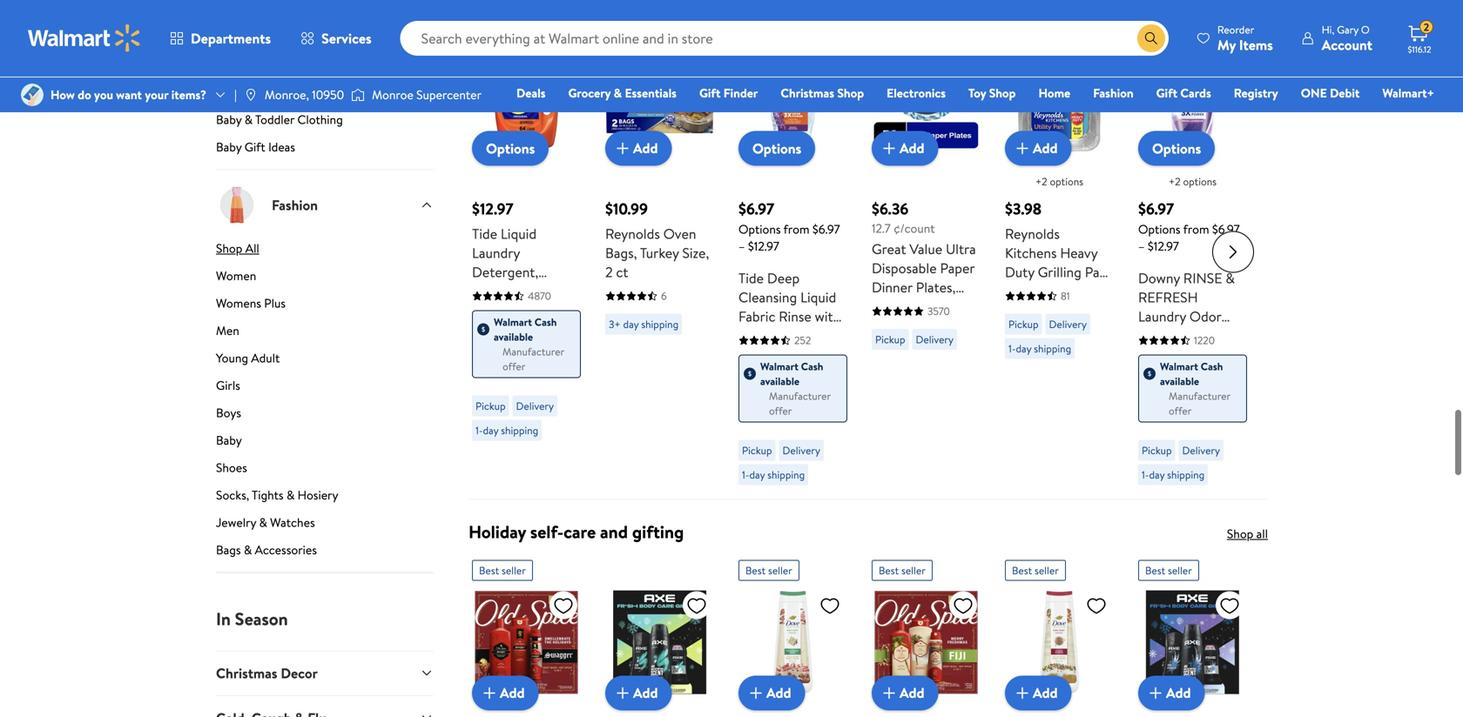 Task type: describe. For each thing, give the bounding box(es) containing it.
delivery down 3570
[[916, 332, 954, 347]]

1 vertical spatial plates,
[[872, 316, 912, 335]]

3.5
[[1086, 282, 1103, 301]]

seller for the tide liquid laundry detergent, original, 64 loads 92 fl oz, he compatible image
[[502, 18, 526, 33]]

turkey
[[640, 243, 679, 262]]

best for the tide liquid laundry detergent, original, 64 loads 92 fl oz, he compatible image
[[479, 18, 499, 33]]

toddler for toys
[[255, 84, 294, 101]]

0 horizontal spatial manufacturer
[[503, 344, 564, 359]]

disposable
[[872, 259, 937, 278]]

compatible
[[472, 320, 542, 339]]

pan,
[[1085, 262, 1110, 282]]

 image for how do you want your items?
[[21, 84, 44, 106]]

$10.99
[[605, 198, 648, 220]]

best seller for "($50 value) old spice fiji men's holiday gift pack with 2in1 shampoo and conditioner, body wash,  and aluminum free spray" image
[[879, 563, 926, 578]]

3+ day shipping
[[609, 317, 679, 332]]

2 horizontal spatial available
[[1160, 374, 1199, 389]]

deep
[[767, 269, 800, 288]]

add button for reynolds oven bags, turkey size, 2 ct image
[[605, 131, 672, 166]]

$3.98
[[1005, 198, 1042, 220]]

womens
[[216, 295, 261, 312]]

baby gift ideas link
[[216, 138, 434, 169]]

2 horizontal spatial offer
[[1169, 404, 1192, 418]]

refresh
[[1138, 288, 1198, 307]]

downy rinse & refresh laundry odor remover and fabric softener, 25.5 fl oz, fresh lavender image
[[1138, 43, 1247, 152]]

christmas shop
[[781, 84, 864, 101]]

baby for baby gift ideas
[[216, 138, 242, 155]]

season
[[235, 607, 288, 631]]

accessories
[[255, 542, 317, 559]]

best for ($50 value) old spice swagger holiday men's gift pack with body wash, dry spray, and 2in1 shampoo and conditioner image
[[479, 563, 499, 578]]

heavy
[[1060, 243, 1098, 262]]

baby for baby & toddler toys
[[216, 84, 242, 101]]

$6.97 left 12.7
[[812, 221, 840, 238]]

patterned
[[915, 316, 975, 335]]

tide deep cleansing liquid fabric rinse with 3x odor power, spring meadow, 25.5 fl oz
[[739, 269, 841, 384]]

10
[[914, 297, 927, 316]]

add button for axe apollo holiday gift pack for men includes sage & cedarwood body spray, antiperspirant deodorant stick & body wash, 3 count image at the left of page
[[605, 676, 672, 711]]

supercenter
[[416, 86, 482, 103]]

in season
[[216, 607, 288, 631]]

my
[[1217, 35, 1236, 54]]

shop left 'all'
[[216, 240, 242, 257]]

seller for dove peppermint bark liquid body wash for deep nourishment holiday treats limited edition, 20 oz image
[[768, 563, 792, 578]]

want
[[116, 86, 142, 103]]

hi,
[[1322, 22, 1335, 37]]

offer inside product group
[[503, 359, 525, 374]]

add for add to cart icon for ($50 value) old spice swagger holiday men's gift pack with body wash, dry spray, and 2in1 shampoo and conditioner image
[[500, 684, 525, 703]]

axe apollo holiday gift pack for men includes sage & cedarwood body spray, antiperspirant deodorant stick & body wash, 3 count image
[[605, 588, 714, 697]]

grocery & essentials
[[568, 84, 677, 101]]

$10.99 reynolds oven bags, turkey size, 2 ct
[[605, 198, 709, 282]]

downy rinse & refresh laundry odor remover and fabric softener, 25.5 fl oz, fresh lavender
[[1138, 269, 1235, 403]]

Walmart Site-Wide search field
[[400, 21, 1169, 56]]

add to cart image for dove sugar cookie liquid body wash for deep nourishment holiday treats limited edition, 20 oz 'image'
[[1012, 683, 1033, 704]]

you
[[94, 86, 113, 103]]

product group containing $10.99
[[605, 8, 714, 492]]

care
[[564, 520, 596, 544]]

add to cart image for "($50 value) old spice fiji men's holiday gift pack with 2in1 shampoo and conditioner, body wash,  and aluminum free spray" image
[[879, 683, 900, 704]]

2 horizontal spatial walmart cash available
[[1160, 359, 1223, 389]]

$6.97 up deep
[[739, 198, 774, 220]]

shop left all
[[1227, 525, 1254, 542]]

jewelry & watches link
[[216, 514, 434, 538]]

deals link
[[509, 84, 553, 102]]

monroe
[[372, 86, 414, 103]]

jewelry
[[216, 514, 256, 531]]

walmart inside product group
[[494, 315, 532, 330]]

men
[[216, 322, 239, 339]]

christmas shop link
[[773, 84, 872, 102]]

product group containing $3.98
[[1005, 8, 1114, 492]]

$116.12
[[1408, 44, 1431, 55]]

fashion inside dropdown button
[[272, 195, 318, 215]]

do
[[78, 86, 91, 103]]

best for dove sugar cookie liquid body wash for deep nourishment holiday treats limited edition, 20 oz 'image'
[[1012, 563, 1032, 578]]

shop all
[[216, 240, 259, 257]]

2 horizontal spatial manufacturer offer
[[1169, 389, 1230, 418]]

fashion link
[[1085, 84, 1141, 102]]

3570
[[928, 304, 950, 319]]

$6.97 up downy
[[1138, 198, 1174, 220]]

0 horizontal spatial and
[[600, 520, 628, 544]]

spring
[[739, 345, 777, 364]]

gift for gift finder
[[699, 84, 721, 101]]

watches
[[270, 514, 315, 531]]

add to favorites list, tide liquid laundry detergent, original, 64 loads 92 fl oz, he compatible image
[[553, 50, 574, 72]]

add to cart image for great value ultra disposable paper dinner plates, white, 10 inch, 50 plates, patterned image
[[879, 138, 900, 159]]

baby for baby medicine
[[216, 29, 242, 46]]

odor inside tide deep cleansing liquid fabric rinse with 3x odor power, spring meadow, 25.5 fl oz
[[757, 326, 789, 345]]

add to favorites list, reynolds kitchens heavy duty grilling pan, 13.25 x 9.63 x 3.5 inches image
[[1086, 50, 1107, 72]]

add for add to cart image corresponding to axe apollo holiday gift pack for men includes sage & cedarwood body spray, antiperspirant deodorant stick & body wash, 3 count image at the left of page
[[633, 684, 658, 703]]

dinner
[[872, 278, 913, 297]]

+2 for $3.98
[[1035, 174, 1047, 189]]

services
[[321, 29, 372, 48]]

delivery down 'lavender'
[[1182, 443, 1220, 458]]

he
[[522, 301, 541, 320]]

Search search field
[[400, 21, 1169, 56]]

add to cart image for ($50 value) old spice swagger holiday men's gift pack with body wash, dry spray, and 2in1 shampoo and conditioner image
[[479, 683, 500, 704]]

detergent,
[[472, 262, 538, 282]]

add for add to cart icon related to "($50 value) old spice fiji men's holiday gift pack with 2in1 shampoo and conditioner, body wash,  and aluminum free spray" image
[[900, 684, 925, 703]]

deals
[[516, 84, 546, 101]]

$6.97 up the rinse at the right of the page
[[1212, 221, 1240, 238]]

2 horizontal spatial manufacturer
[[1169, 389, 1230, 404]]

reorder
[[1217, 22, 1254, 37]]

best seller for dove peppermint bark liquid body wash for deep nourishment holiday treats limited edition, 20 oz image
[[745, 563, 792, 578]]

baby & toddler toys link
[[216, 84, 434, 108]]

4870
[[528, 289, 551, 303]]

meadow,
[[781, 345, 835, 364]]

6
[[661, 289, 667, 303]]

odor inside downy rinse & refresh laundry odor remover and fabric softener, 25.5 fl oz, fresh lavender
[[1190, 307, 1221, 326]]

baby gift ideas
[[216, 138, 295, 155]]

bags & accessories
[[216, 542, 317, 559]]

64
[[527, 282, 543, 301]]

shoes
[[216, 459, 247, 476]]

all
[[1256, 525, 1268, 542]]

2 x from the left
[[1076, 282, 1083, 301]]

+2 for $6.97
[[1169, 174, 1181, 189]]

best for dove peppermint bark liquid body wash for deep nourishment holiday treats limited edition, 20 oz image
[[745, 563, 766, 578]]

 image for monroe supercenter
[[351, 86, 365, 104]]

men link
[[216, 322, 434, 346]]

add to favorites list, axe apollo holiday gift pack for men includes sage & cedarwood body spray, antiperspirant deodorant stick & body wash, 3 count image
[[686, 595, 707, 617]]

50
[[962, 297, 978, 316]]

tide liquid laundry detergent, original, 64 loads 92 fl oz, he compatible image
[[472, 43, 581, 152]]

|
[[234, 86, 237, 103]]

monroe supercenter
[[372, 86, 482, 103]]

1 x from the left
[[1038, 282, 1045, 301]]

size,
[[682, 243, 709, 262]]

1 from from the left
[[784, 221, 810, 238]]

ct
[[616, 262, 628, 282]]

gift finder
[[699, 84, 758, 101]]

women
[[216, 267, 256, 284]]

add to favorites list, tide deep cleansing liquid fabric rinse with 3x odor power, spring meadow, 25.5 fl oz image
[[820, 50, 840, 72]]

baby link
[[216, 432, 434, 456]]

account
[[1322, 35, 1373, 54]]

baby & toddler toys
[[216, 84, 320, 101]]

92
[[472, 301, 487, 320]]

2 – from the left
[[1138, 238, 1145, 255]]

add for add to cart icon related to reynolds kitchens heavy duty grilling pan, 13.25 x 9.63 x 3.5 inches image
[[1033, 139, 1058, 158]]

grocery & essentials link
[[560, 84, 684, 102]]

your
[[145, 86, 168, 103]]

essentials
[[625, 84, 677, 101]]

2 horizontal spatial $12.97
[[1148, 238, 1179, 255]]

1 horizontal spatial plates,
[[916, 278, 956, 297]]

options link for $6.97
[[739, 131, 815, 166]]

fl inside tide deep cleansing liquid fabric rinse with 3x odor power, spring meadow, 25.5 fl oz
[[767, 364, 775, 384]]

$6.36 12.7 ¢/count great value ultra disposable paper dinner plates, white, 10 inch, 50 plates, patterned
[[872, 198, 978, 335]]

debit
[[1330, 84, 1360, 101]]

toy shop link
[[961, 84, 1024, 102]]

add to favorites list, downy rinse & refresh laundry odor remover and fabric softener, 25.5 fl oz, fresh lavender image
[[1219, 50, 1240, 72]]

baby for baby "link" on the left bottom of page
[[216, 432, 242, 449]]

shop down "add to favorites list, tide deep cleansing liquid fabric rinse with 3x odor power, spring meadow, 25.5 fl oz" icon
[[837, 84, 864, 101]]

oz, inside downy rinse & refresh laundry odor remover and fabric softener, 25.5 fl oz, fresh lavender
[[1178, 364, 1195, 384]]

reynolds for $10.99
[[605, 224, 660, 243]]

2 horizontal spatial walmart
[[1160, 359, 1198, 374]]

tide inside $12.97 tide liquid laundry detergent, original, 64 loads 92 fl oz, he compatible
[[472, 224, 497, 243]]

& inside 'link'
[[286, 487, 295, 504]]

options for $3.98
[[1050, 174, 1083, 189]]

christmas decor
[[216, 664, 318, 683]]

10950
[[312, 86, 344, 103]]

seller for "($50 value) old spice fiji men's holiday gift pack with 2in1 shampoo and conditioner, body wash,  and aluminum free spray" image
[[901, 563, 926, 578]]

add for great value ultra disposable paper dinner plates, white, 10 inch, 50 plates, patterned image add to cart image
[[900, 139, 925, 158]]

young adult
[[216, 350, 280, 367]]



Task type: vqa. For each thing, say whether or not it's contained in the screenshot.
Clothing Toddler
yes



Task type: locate. For each thing, give the bounding box(es) containing it.
1 $6.97 options from $6.97 – $12.97 from the left
[[739, 198, 840, 255]]

0 vertical spatial tide
[[472, 224, 497, 243]]

best up 'supercenter'
[[479, 18, 499, 33]]

0 horizontal spatial options
[[1050, 174, 1083, 189]]

downy
[[1138, 269, 1180, 288]]

0 horizontal spatial tide
[[472, 224, 497, 243]]

add button for "($50 value) old spice fiji men's holiday gift pack with 2in1 shampoo and conditioner, body wash,  and aluminum free spray" image
[[872, 676, 938, 711]]

monroe,
[[265, 86, 309, 103]]

1 horizontal spatial options
[[1183, 174, 1217, 189]]

search icon image
[[1144, 31, 1158, 45]]

manufacturer
[[503, 344, 564, 359], [769, 389, 831, 404], [1169, 389, 1230, 404]]

oz
[[779, 364, 792, 384]]

walmart+
[[1382, 84, 1434, 101]]

add to cart image for reynolds oven bags, turkey size, 2 ct image
[[612, 138, 633, 159]]

options up the heavy
[[1050, 174, 1083, 189]]

1-day shipping
[[1009, 341, 1071, 356], [476, 423, 538, 438], [742, 468, 805, 482], [1142, 468, 1205, 482]]

add to favorites list, great value ultra disposable paper dinner plates, white, 10 inch, 50 plates, patterned image
[[953, 50, 974, 72]]

add for reynolds oven bags, turkey size, 2 ct image's add to cart icon
[[633, 139, 658, 158]]

1 horizontal spatial manufacturer offer
[[769, 389, 831, 418]]

manufacturer down fresh
[[1169, 389, 1230, 404]]

& for bags & accessories
[[244, 542, 252, 559]]

departments button
[[155, 17, 286, 59]]

best seller up electronics link at the top
[[879, 18, 926, 33]]

0 horizontal spatial odor
[[757, 326, 789, 345]]

liquid inside tide deep cleansing liquid fabric rinse with 3x odor power, spring meadow, 25.5 fl oz
[[800, 288, 836, 307]]

–
[[739, 238, 745, 255], [1138, 238, 1145, 255]]

best up axe phoenix holiday gift pack for men includes crushed mint & rosemary body spray, antiperspirant stick & body wash, 3 count image
[[1145, 563, 1165, 578]]

1 options from the left
[[1050, 174, 1083, 189]]

add to cart image
[[879, 138, 900, 159], [612, 683, 633, 704], [745, 683, 766, 704], [1012, 683, 1033, 704], [1145, 683, 1166, 704]]

best seller up dove peppermint bark liquid body wash for deep nourishment holiday treats limited edition, 20 oz image
[[745, 563, 792, 578]]

0 horizontal spatial 25.5
[[739, 364, 764, 384]]

cleansing
[[739, 288, 797, 307]]

1220
[[1194, 333, 1215, 348]]

2 options link from the left
[[739, 131, 815, 166]]

0 vertical spatial plates,
[[916, 278, 956, 297]]

add button for dove sugar cookie liquid body wash for deep nourishment holiday treats limited edition, 20 oz 'image'
[[1005, 676, 1072, 711]]

+2 options for $3.98
[[1035, 174, 1083, 189]]

2 from from the left
[[1183, 221, 1209, 238]]

x right 81
[[1076, 282, 1083, 301]]

1 horizontal spatial tide
[[739, 269, 764, 288]]

25.5 left oz
[[739, 364, 764, 384]]

add to cart image for dove peppermint bark liquid body wash for deep nourishment holiday treats limited edition, 20 oz image
[[745, 683, 766, 704]]

o
[[1361, 22, 1370, 37]]

boys link
[[216, 405, 434, 428]]

walmart cash available down 1220
[[1160, 359, 1223, 389]]

add button for reynolds kitchens heavy duty grilling pan, 13.25 x 9.63 x 3.5 inches image
[[1005, 131, 1072, 166]]

0 vertical spatial liquid
[[501, 224, 537, 243]]

252
[[794, 333, 811, 348]]

0 horizontal spatial +2
[[1035, 174, 1047, 189]]

how
[[51, 86, 75, 103]]

0 horizontal spatial oz,
[[502, 301, 519, 320]]

shop right toy
[[989, 84, 1016, 101]]

shop all link
[[1227, 525, 1268, 542]]

0 horizontal spatial cash
[[535, 315, 557, 330]]

and
[[1196, 326, 1218, 345], [600, 520, 628, 544]]

options
[[486, 139, 535, 158], [752, 139, 801, 158], [1152, 139, 1201, 158], [739, 221, 781, 238], [1138, 221, 1181, 238]]

best seller up "($50 value) old spice fiji men's holiday gift pack with 2in1 shampoo and conditioner, body wash,  and aluminum free spray" image
[[879, 563, 926, 578]]

3+
[[609, 317, 621, 332]]

home
[[1039, 84, 1071, 101]]

from up deep
[[784, 221, 810, 238]]

walmart down 252
[[760, 359, 799, 374]]

9.63
[[1048, 282, 1073, 301]]

gift for gift cards
[[1156, 84, 1177, 101]]

0 horizontal spatial offer
[[503, 359, 525, 374]]

1 reynolds from the left
[[605, 224, 660, 243]]

womens plus link
[[216, 295, 434, 319]]

seller for axe phoenix holiday gift pack for men includes crushed mint & rosemary body spray, antiperspirant stick & body wash, 3 count image
[[1168, 563, 1192, 578]]

options up deep
[[739, 221, 781, 238]]

1 horizontal spatial gift
[[699, 84, 721, 101]]

1 toddler from the top
[[255, 84, 294, 101]]

0 vertical spatial fashion
[[1093, 84, 1134, 101]]

girls
[[216, 377, 240, 394]]

2 $6.97 options from $6.97 – $12.97 from the left
[[1138, 198, 1240, 255]]

fashion up shop all link
[[272, 195, 318, 215]]

oven
[[663, 224, 696, 243]]

baby
[[216, 29, 242, 46], [216, 84, 242, 101], [216, 111, 242, 128], [216, 138, 242, 155], [216, 432, 242, 449]]

$6.97 options from $6.97 – $12.97 up deep
[[739, 198, 840, 255]]

reynolds oven bags, turkey size, 2 ct image
[[605, 43, 714, 152]]

add to cart image for axe apollo holiday gift pack for men includes sage & cedarwood body spray, antiperspirant deodorant stick & body wash, 3 count image at the left of page
[[612, 683, 633, 704]]

3x
[[739, 326, 754, 345]]

finder
[[724, 84, 758, 101]]

baby medicine
[[216, 29, 293, 46]]

0 horizontal spatial christmas
[[216, 664, 277, 683]]

1 horizontal spatial available
[[760, 374, 800, 389]]

registry link
[[1226, 84, 1286, 102]]

1 vertical spatial and
[[600, 520, 628, 544]]

delivery down 81
[[1049, 317, 1087, 332]]

options link for +2 options
[[1138, 131, 1215, 166]]

 image
[[21, 84, 44, 106], [351, 86, 365, 104]]

($50 value) old spice fiji men's holiday gift pack with 2in1 shampoo and conditioner, body wash,  and aluminum free spray image
[[872, 588, 981, 697]]

1 horizontal spatial options link
[[739, 131, 815, 166]]

manufacturer offer down oz
[[769, 389, 831, 418]]

add button for great value ultra disposable paper dinner plates, white, 10 inch, 50 plates, patterned image
[[872, 131, 938, 166]]

5 baby from the top
[[216, 432, 242, 449]]

baby for baby & toddler clothing
[[216, 111, 242, 128]]

liquid up detergent,
[[501, 224, 537, 243]]

white,
[[872, 297, 911, 316]]

add to cart image for reynolds kitchens heavy duty grilling pan, 13.25 x 9.63 x 3.5 inches image
[[1012, 138, 1033, 159]]

1 horizontal spatial –
[[1138, 238, 1145, 255]]

delivery down 'compatible'
[[516, 399, 554, 414]]

4 baby from the top
[[216, 138, 242, 155]]

cash down 4870
[[535, 315, 557, 330]]

dove sugar cookie liquid body wash for deep nourishment holiday treats limited edition, 20 oz image
[[1005, 588, 1114, 697]]

+2 down the downy rinse & refresh laundry odor remover and fabric softener, 25.5 fl oz, fresh lavender image
[[1169, 174, 1181, 189]]

options for +2 options
[[1152, 139, 1201, 158]]

all
[[245, 240, 259, 257]]

+2 options up $3.98 at the top of the page
[[1035, 174, 1083, 189]]

options down gift cards link
[[1152, 139, 1201, 158]]

add to favorites list, reynolds oven bags, turkey size, 2 ct image
[[686, 50, 707, 72]]

add to cart image for axe phoenix holiday gift pack for men includes crushed mint & rosemary body spray, antiperspirant stick & body wash, 3 count image
[[1145, 683, 1166, 704]]

best seller for great value ultra disposable paper dinner plates, white, 10 inch, 50 plates, patterned image
[[879, 18, 926, 33]]

reynolds
[[605, 224, 660, 243], [1005, 224, 1060, 243]]

oz, left he
[[502, 301, 519, 320]]

2 horizontal spatial cash
[[1201, 359, 1223, 374]]

manufacturer offer inside product group
[[503, 344, 564, 374]]

1 horizontal spatial +2
[[1169, 174, 1181, 189]]

boys
[[216, 405, 241, 422]]

fashion inside 'link'
[[1093, 84, 1134, 101]]

add button for dove peppermint bark liquid body wash for deep nourishment holiday treats limited edition, 20 oz image
[[739, 676, 805, 711]]

best seller for the tide liquid laundry detergent, original, 64 loads 92 fl oz, he compatible image
[[479, 18, 526, 33]]

plates, up 3570
[[916, 278, 956, 297]]

product group
[[472, 8, 581, 492], [605, 8, 714, 492], [739, 8, 847, 492], [872, 8, 981, 492], [1005, 8, 1114, 492], [1138, 8, 1247, 492], [472, 553, 581, 718], [739, 553, 847, 718], [872, 553, 981, 718], [1005, 553, 1114, 718], [1138, 553, 1247, 718]]

walmart cash available down 4870
[[494, 315, 557, 344]]

1 horizontal spatial from
[[1183, 221, 1209, 238]]

1 vertical spatial fabric
[[1138, 345, 1175, 364]]

add button for ($50 value) old spice swagger holiday men's gift pack with body wash, dry spray, and 2in1 shampoo and conditioner image
[[472, 676, 539, 711]]

add to favorites list, ($50 value) old spice fiji men's holiday gift pack with 2in1 shampoo and conditioner, body wash,  and aluminum free spray image
[[953, 595, 974, 617]]

softener,
[[1179, 345, 1234, 364]]

1 horizontal spatial fashion
[[1093, 84, 1134, 101]]

socks, tights & hosiery
[[216, 487, 338, 504]]

2 horizontal spatial fl
[[1167, 364, 1175, 384]]

1 horizontal spatial and
[[1196, 326, 1218, 345]]

& right bags
[[244, 542, 252, 559]]

fabric up 'lavender'
[[1138, 345, 1175, 364]]

decor
[[281, 664, 318, 683]]

1 vertical spatial 2
[[605, 262, 613, 282]]

& right the "jewelry"
[[259, 514, 267, 531]]

& up baby gift ideas
[[245, 111, 253, 128]]

shop
[[837, 84, 864, 101], [989, 84, 1016, 101], [216, 240, 242, 257], [1227, 525, 1254, 542]]

grocery
[[568, 84, 611, 101]]

ideas
[[268, 138, 295, 155]]

laundry down downy
[[1138, 307, 1186, 326]]

1 vertical spatial oz,
[[1178, 364, 1195, 384]]

walmart cash available down 252
[[760, 359, 823, 389]]

add button for axe phoenix holiday gift pack for men includes crushed mint & rosemary body spray, antiperspirant stick & body wash, 3 count image
[[1138, 676, 1205, 711]]

kitchens
[[1005, 243, 1057, 262]]

25.5 inside tide deep cleansing liquid fabric rinse with 3x odor power, spring meadow, 25.5 fl oz
[[739, 364, 764, 384]]

& right |
[[245, 84, 253, 101]]

best seller up axe phoenix holiday gift pack for men includes crushed mint & rosemary body spray, antiperspirant stick & body wash, 3 count image
[[1145, 563, 1192, 578]]

delivery down oz
[[783, 443, 820, 458]]

and inside downy rinse & refresh laundry odor remover and fabric softener, 25.5 fl oz, fresh lavender
[[1196, 326, 1218, 345]]

day
[[623, 317, 639, 332], [1016, 341, 1031, 356], [483, 423, 498, 438], [749, 468, 765, 482], [1149, 468, 1165, 482]]

1 +2 from the left
[[1035, 174, 1047, 189]]

best seller
[[479, 18, 526, 33], [879, 18, 926, 33], [479, 563, 526, 578], [745, 563, 792, 578], [879, 563, 926, 578], [1012, 563, 1059, 578], [1145, 563, 1192, 578]]

laundry inside $12.97 tide liquid laundry detergent, original, 64 loads 92 fl oz, he compatible
[[472, 243, 520, 262]]

add to favorites list, axe phoenix holiday gift pack for men includes crushed mint & rosemary body spray, antiperspirant stick & body wash, 3 count image
[[1219, 595, 1240, 617]]

tide deep cleansing liquid fabric rinse with 3x odor power, spring meadow, 25.5 fl oz image
[[739, 43, 847, 152]]

reynolds down the $10.99
[[605, 224, 660, 243]]

2 options from the left
[[1183, 174, 1217, 189]]

$6.97 options from $6.97 – $12.97
[[739, 198, 840, 255], [1138, 198, 1240, 255]]

seller down the holiday
[[502, 563, 526, 578]]

baby medicine link
[[216, 29, 434, 53]]

add to favorites list, dove sugar cookie liquid body wash for deep nourishment holiday treats limited edition, 20 oz image
[[1086, 595, 1107, 617]]

& for jewelry & watches
[[259, 514, 267, 531]]

1 horizontal spatial $12.97
[[748, 238, 779, 255]]

gift cards link
[[1148, 84, 1219, 102]]

product group containing $12.97
[[472, 8, 581, 492]]

0 horizontal spatial walmart cash available
[[494, 315, 557, 344]]

seller for dove sugar cookie liquid body wash for deep nourishment holiday treats limited edition, 20 oz 'image'
[[1035, 563, 1059, 578]]

+2 options inside product group
[[1035, 174, 1083, 189]]

liquid up power,
[[800, 288, 836, 307]]

oz,
[[502, 301, 519, 320], [1178, 364, 1195, 384]]

available down he
[[494, 330, 533, 344]]

$12.97 tide liquid laundry detergent, original, 64 loads 92 fl oz, he compatible
[[472, 198, 581, 339]]

options
[[1050, 174, 1083, 189], [1183, 174, 1217, 189]]

0 horizontal spatial –
[[739, 238, 745, 255]]

add for dove sugar cookie liquid body wash for deep nourishment holiday treats limited edition, 20 oz 'image' add to cart image
[[1033, 684, 1058, 703]]

fl inside $12.97 tide liquid laundry detergent, original, 64 loads 92 fl oz, he compatible
[[490, 301, 499, 320]]

2 horizontal spatial gift
[[1156, 84, 1177, 101]]

gift cards
[[1156, 84, 1211, 101]]

christmas decor button
[[216, 651, 434, 696]]

shipping
[[641, 317, 679, 332], [1034, 341, 1071, 356], [501, 423, 538, 438], [767, 468, 805, 482], [1167, 468, 1205, 482]]

& for baby & toddler clothing
[[245, 111, 253, 128]]

cash right oz
[[801, 359, 823, 374]]

0 vertical spatial 2
[[1424, 20, 1429, 35]]

baby & toddler clothing
[[216, 111, 343, 128]]

manufacturer down 'compatible'
[[503, 344, 564, 359]]

add for axe phoenix holiday gift pack for men includes crushed mint & rosemary body spray, antiperspirant stick & body wash, 3 count image's add to cart image
[[1166, 684, 1191, 703]]

reynolds inside $3.98 reynolds kitchens heavy duty grilling pan, 13.25 x 9.63 x 3.5 inches
[[1005, 224, 1060, 243]]

add
[[633, 139, 658, 158], [900, 139, 925, 158], [1033, 139, 1058, 158], [500, 684, 525, 703], [633, 684, 658, 703], [766, 684, 791, 703], [900, 684, 925, 703], [1033, 684, 1058, 703], [1166, 684, 1191, 703]]

0 vertical spatial laundry
[[472, 243, 520, 262]]

odor up 1220
[[1190, 307, 1221, 326]]

best up the electronics
[[879, 18, 899, 33]]

one debit
[[1301, 84, 1360, 101]]

0 horizontal spatial laundry
[[472, 243, 520, 262]]

3 options link from the left
[[1138, 131, 1215, 166]]

best for axe phoenix holiday gift pack for men includes crushed mint & rosemary body spray, antiperspirant stick & body wash, 3 count image
[[1145, 563, 1165, 578]]

$12.97
[[472, 198, 513, 220], [748, 238, 779, 255], [1148, 238, 1179, 255]]

fl inside downy rinse & refresh laundry odor remover and fabric softener, 25.5 fl oz, fresh lavender
[[1167, 364, 1175, 384]]

0 vertical spatial toddler
[[255, 84, 294, 101]]

– right size,
[[739, 238, 745, 255]]

add to cart image
[[612, 138, 633, 159], [1012, 138, 1033, 159], [479, 683, 500, 704], [879, 683, 900, 704]]

0 horizontal spatial fashion
[[272, 195, 318, 215]]

next slide for product carousel list image
[[1212, 231, 1254, 273]]

0 horizontal spatial from
[[784, 221, 810, 238]]

0 horizontal spatial fl
[[490, 301, 499, 320]]

1 vertical spatial tide
[[739, 269, 764, 288]]

lavender
[[1138, 384, 1193, 403]]

baby & toddler clothing link
[[216, 111, 434, 135]]

0 horizontal spatial manufacturer offer
[[503, 344, 564, 374]]

1 horizontal spatial walmart
[[760, 359, 799, 374]]

tide up detergent,
[[472, 224, 497, 243]]

offer down oz
[[769, 404, 792, 418]]

fabric inside tide deep cleansing liquid fabric rinse with 3x odor power, spring meadow, 25.5 fl oz
[[739, 307, 776, 326]]

0 horizontal spatial available
[[494, 330, 533, 344]]

liquid inside $12.97 tide liquid laundry detergent, original, 64 loads 92 fl oz, he compatible
[[501, 224, 537, 243]]

christmas inside 'dropdown button'
[[216, 664, 277, 683]]

socks, tights & hosiery link
[[216, 487, 434, 511]]

0 horizontal spatial $6.97 options from $6.97 – $12.97
[[739, 198, 840, 255]]

manufacturer down oz
[[769, 389, 831, 404]]

$6.97 options from $6.97 – $12.97 up the rinse at the right of the page
[[1138, 198, 1240, 255]]

best seller for axe phoenix holiday gift pack for men includes crushed mint & rosemary body spray, antiperspirant stick & body wash, 3 count image
[[1145, 563, 1192, 578]]

0 horizontal spatial walmart
[[494, 315, 532, 330]]

options down finder on the top
[[752, 139, 801, 158]]

2 horizontal spatial options link
[[1138, 131, 1215, 166]]

1 vertical spatial christmas
[[216, 664, 277, 683]]

+2 options for $6.97
[[1169, 174, 1217, 189]]

adult
[[251, 350, 280, 367]]

seller up dove sugar cookie liquid body wash for deep nourishment holiday treats limited edition, 20 oz 'image'
[[1035, 563, 1059, 578]]

fabric inside downy rinse & refresh laundry odor remover and fabric softener, 25.5 fl oz, fresh lavender
[[1138, 345, 1175, 364]]

reynolds for $3.98
[[1005, 224, 1060, 243]]

departments
[[191, 29, 271, 48]]

0 vertical spatial oz,
[[502, 301, 519, 320]]

1 horizontal spatial laundry
[[1138, 307, 1186, 326]]

add to favorites list, dove peppermint bark liquid body wash for deep nourishment holiday treats limited edition, 20 oz image
[[820, 595, 840, 617]]

x left 9.63
[[1038, 282, 1045, 301]]

gift left 'ideas'
[[245, 138, 265, 155]]

shoes link
[[216, 459, 434, 483]]

best up dove peppermint bark liquid body wash for deep nourishment holiday treats limited edition, 20 oz image
[[745, 563, 766, 578]]

0 horizontal spatial $12.97
[[472, 198, 513, 220]]

seller for ($50 value) old spice swagger holiday men's gift pack with body wash, dry spray, and 2in1 shampoo and conditioner image
[[502, 563, 526, 578]]

1 – from the left
[[739, 238, 745, 255]]

christmas for christmas shop
[[781, 84, 834, 101]]

toddler up baby & toddler clothing
[[255, 84, 294, 101]]

tide inside tide deep cleansing liquid fabric rinse with 3x odor power, spring meadow, 25.5 fl oz
[[739, 269, 764, 288]]

1 vertical spatial toddler
[[255, 111, 294, 128]]

0 vertical spatial fabric
[[739, 307, 776, 326]]

seller up dove peppermint bark liquid body wash for deep nourishment holiday treats limited edition, 20 oz image
[[768, 563, 792, 578]]

2 +2 from the left
[[1169, 174, 1181, 189]]

2 baby from the top
[[216, 84, 242, 101]]

0 horizontal spatial +2 options
[[1035, 174, 1083, 189]]

oz, inside $12.97 tide liquid laundry detergent, original, 64 loads 92 fl oz, he compatible
[[502, 301, 519, 320]]

options link for $12.97
[[472, 131, 549, 166]]

1 horizontal spatial 2
[[1424, 20, 1429, 35]]

fashion down add to favorites list, reynolds kitchens heavy duty grilling pan, 13.25 x 9.63 x 3.5 inches icon
[[1093, 84, 1134, 101]]

and right care on the bottom left of the page
[[600, 520, 628, 544]]

2 +2 options from the left
[[1169, 174, 1217, 189]]

1 vertical spatial fashion
[[272, 195, 318, 215]]

$12.97 up downy
[[1148, 238, 1179, 255]]

dove peppermint bark liquid body wash for deep nourishment holiday treats limited edition, 20 oz image
[[739, 588, 847, 697]]

& for grocery & essentials
[[614, 84, 622, 101]]

with
[[815, 307, 841, 326]]

seller for great value ultra disposable paper dinner plates, white, 10 inch, 50 plates, patterned image
[[901, 18, 926, 33]]

hosiery
[[298, 487, 338, 504]]

product group containing $6.36
[[872, 8, 981, 492]]

women link
[[216, 267, 434, 291]]

1 horizontal spatial cash
[[801, 359, 823, 374]]

1 horizontal spatial x
[[1076, 282, 1083, 301]]

0 horizontal spatial gift
[[245, 138, 265, 155]]

0 vertical spatial and
[[1196, 326, 1218, 345]]

fl right 92
[[490, 301, 499, 320]]

home link
[[1031, 84, 1078, 102]]

0 horizontal spatial fabric
[[739, 307, 776, 326]]

0 horizontal spatial reynolds
[[605, 224, 660, 243]]

plates, left 10
[[872, 316, 912, 335]]

original,
[[472, 282, 524, 301]]

2 reynolds from the left
[[1005, 224, 1060, 243]]

add for add to cart image associated with dove peppermint bark liquid body wash for deep nourishment holiday treats limited edition, 20 oz image
[[766, 684, 791, 703]]

2 inside $10.99 reynolds oven bags, turkey size, 2 ct
[[605, 262, 613, 282]]

reynolds inside $10.99 reynolds oven bags, turkey size, 2 ct
[[605, 224, 660, 243]]

offer down 'compatible'
[[503, 359, 525, 374]]

manufacturer offer down fresh
[[1169, 389, 1230, 418]]

great value ultra disposable paper dinner plates, white, 10 inch, 50 plates, patterned image
[[872, 43, 981, 152]]

1 horizontal spatial  image
[[351, 86, 365, 104]]

delivery
[[1049, 317, 1087, 332], [916, 332, 954, 347], [516, 399, 554, 414], [783, 443, 820, 458], [1182, 443, 1220, 458]]

2 toddler from the top
[[255, 111, 294, 128]]

0 vertical spatial christmas
[[781, 84, 834, 101]]

add to favorites list, ($50 value) old spice swagger holiday men's gift pack with body wash, dry spray, and 2in1 shampoo and conditioner image
[[553, 595, 574, 617]]

25.5 inside downy rinse & refresh laundry odor remover and fabric softener, 25.5 fl oz, fresh lavender
[[1138, 364, 1163, 384]]

0 horizontal spatial 2
[[605, 262, 613, 282]]

1 baby from the top
[[216, 29, 242, 46]]

options up downy
[[1138, 221, 1181, 238]]

 image right 10950
[[351, 86, 365, 104]]

how do you want your items?
[[51, 86, 206, 103]]

 image left the "how" on the top
[[21, 84, 44, 106]]

1 horizontal spatial fl
[[767, 364, 775, 384]]

cards
[[1180, 84, 1211, 101]]

1 25.5 from the left
[[739, 364, 764, 384]]

rinse
[[1183, 269, 1222, 288]]

options up next slide for product carousel list icon
[[1183, 174, 1217, 189]]

seller up the electronics
[[901, 18, 926, 33]]

options for $6.97
[[1183, 174, 1217, 189]]

reynolds down $3.98 at the top of the page
[[1005, 224, 1060, 243]]

1 horizontal spatial $6.97 options from $6.97 – $12.97
[[1138, 198, 1240, 255]]

1 horizontal spatial odor
[[1190, 307, 1221, 326]]

+2 up $3.98 at the top of the page
[[1035, 174, 1047, 189]]

odor
[[1190, 307, 1221, 326], [757, 326, 789, 345]]

1 horizontal spatial liquid
[[800, 288, 836, 307]]

1 horizontal spatial manufacturer
[[769, 389, 831, 404]]

& right grocery
[[614, 84, 622, 101]]

best for "($50 value) old spice fiji men's holiday gift pack with 2in1 shampoo and conditioner, body wash,  and aluminum free spray" image
[[879, 563, 899, 578]]

1 horizontal spatial 25.5
[[1138, 364, 1163, 384]]

+2 options up next slide for product carousel list icon
[[1169, 174, 1217, 189]]

– up downy
[[1138, 238, 1145, 255]]

one debit link
[[1293, 84, 1368, 102]]

gift left cards
[[1156, 84, 1177, 101]]

baby inside "link"
[[216, 432, 242, 449]]

1 horizontal spatial offer
[[769, 404, 792, 418]]

fl left oz
[[767, 364, 775, 384]]

shop all
[[1227, 525, 1268, 542]]

1 horizontal spatial reynolds
[[1005, 224, 1060, 243]]

toys
[[297, 84, 320, 101]]

and up fresh
[[1196, 326, 1218, 345]]

young
[[216, 350, 248, 367]]

1 horizontal spatial christmas
[[781, 84, 834, 101]]

options for $12.97
[[486, 139, 535, 158]]

toddler for clothing
[[255, 111, 294, 128]]

0 horizontal spatial plates,
[[872, 316, 912, 335]]

fresh
[[1199, 364, 1232, 384]]

0 horizontal spatial options link
[[472, 131, 549, 166]]

1 horizontal spatial +2 options
[[1169, 174, 1217, 189]]

options link down finder on the top
[[739, 131, 815, 166]]

remover
[[1138, 326, 1193, 345]]

1 +2 options from the left
[[1035, 174, 1083, 189]]

0 horizontal spatial  image
[[21, 84, 44, 106]]

seller up axe phoenix holiday gift pack for men includes crushed mint & rosemary body spray, antiperspirant stick & body wash, 3 count image
[[1168, 563, 1192, 578]]

1 options link from the left
[[472, 131, 549, 166]]

1 horizontal spatial walmart cash available
[[760, 359, 823, 389]]

0 horizontal spatial liquid
[[501, 224, 537, 243]]

& inside downy rinse & refresh laundry odor remover and fabric softener, 25.5 fl oz, fresh lavender
[[1226, 269, 1235, 288]]

walmart image
[[28, 24, 141, 52]]

best seller for ($50 value) old spice swagger holiday men's gift pack with body wash, dry spray, and 2in1 shampoo and conditioner image
[[479, 563, 526, 578]]

1 vertical spatial laundry
[[1138, 307, 1186, 326]]

3 baby from the top
[[216, 111, 242, 128]]

best seller up dove sugar cookie liquid body wash for deep nourishment holiday treats limited edition, 20 oz 'image'
[[1012, 563, 1059, 578]]

best for great value ultra disposable paper dinner plates, white, 10 inch, 50 plates, patterned image
[[879, 18, 899, 33]]

2 25.5 from the left
[[1138, 364, 1163, 384]]

from
[[784, 221, 810, 238], [1183, 221, 1209, 238]]

in
[[216, 607, 231, 631]]

25.5 down remover
[[1138, 364, 1163, 384]]

from left next slide for product carousel list icon
[[1183, 221, 1209, 238]]

socks,
[[216, 487, 249, 504]]

toddler down the monroe,
[[255, 111, 294, 128]]

 image
[[244, 88, 258, 102]]

christmas for christmas decor
[[216, 664, 277, 683]]

laundry inside downy rinse & refresh laundry odor remover and fabric softener, 25.5 fl oz, fresh lavender
[[1138, 307, 1186, 326]]

options down deals
[[486, 139, 535, 158]]

1 horizontal spatial fabric
[[1138, 345, 1175, 364]]

$12.97 inside $12.97 tide liquid laundry detergent, original, 64 loads 92 fl oz, he compatible
[[472, 198, 513, 220]]

& for baby & toddler toys
[[245, 84, 253, 101]]

($50 value) old spice swagger holiday men's gift pack with body wash, dry spray, and 2in1 shampoo and conditioner image
[[472, 588, 581, 697]]

gift left finder on the top
[[699, 84, 721, 101]]

1 vertical spatial liquid
[[800, 288, 836, 307]]

2 up $116.12
[[1424, 20, 1429, 35]]

seller up "($50 value) old spice fiji men's holiday gift pack with 2in1 shampoo and conditioner, body wash,  and aluminum free spray" image
[[901, 563, 926, 578]]

great
[[872, 239, 906, 259]]

seller up deals
[[502, 18, 526, 33]]

options for $6.97
[[752, 139, 801, 158]]

axe phoenix holiday gift pack for men includes crushed mint & rosemary body spray, antiperspirant stick & body wash, 3 count image
[[1138, 588, 1247, 697]]

reynolds kitchens heavy duty grilling pan, 13.25 x 9.63 x 3.5 inches image
[[1005, 43, 1114, 152]]

0 horizontal spatial x
[[1038, 282, 1045, 301]]

best down the holiday
[[479, 563, 499, 578]]

best up "($50 value) old spice fiji men's holiday gift pack with 2in1 shampoo and conditioner, body wash,  and aluminum free spray" image
[[879, 563, 899, 578]]

best seller for dove sugar cookie liquid body wash for deep nourishment holiday treats limited edition, 20 oz 'image'
[[1012, 563, 1059, 578]]

options link down gift cards link
[[1138, 131, 1215, 166]]

best seller up deals
[[479, 18, 526, 33]]

1 horizontal spatial oz,
[[1178, 364, 1195, 384]]



